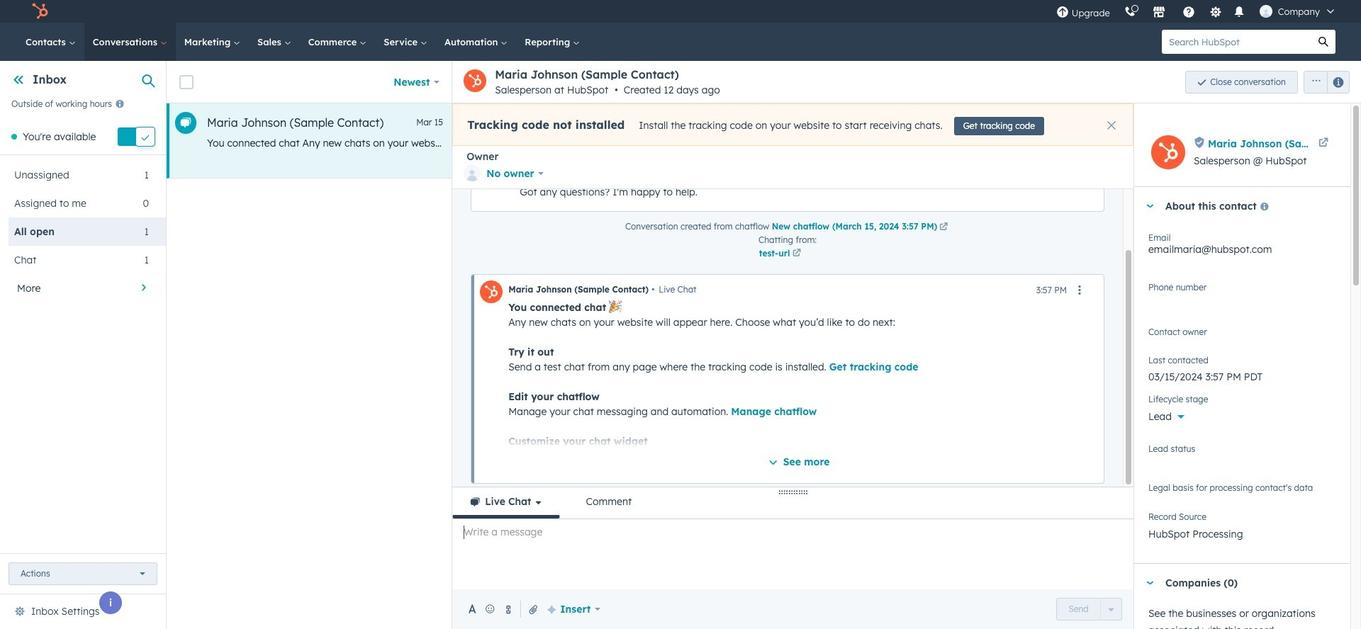 Task type: vqa. For each thing, say whether or not it's contained in the screenshot.
Search HubSpot search field
yes



Task type: locate. For each thing, give the bounding box(es) containing it.
0 vertical spatial group
[[1298, 71, 1350, 93]]

link opens in a new window image
[[793, 247, 801, 260]]

1 horizontal spatial group
[[1298, 71, 1350, 93]]

caret image
[[1146, 582, 1154, 585]]

1 vertical spatial group
[[1057, 598, 1122, 621]]

link opens in a new window image
[[940, 221, 948, 234], [940, 223, 948, 232], [793, 250, 801, 258]]

live chat from maria johnson (sample contact) with context you connected chat
any new chats on your website will appear here. choose what you'd like to do next:

try it out 
send a test chat from any page where the tracking code is installed: https://app.hubs row
[[167, 104, 1136, 179]]

menu
[[1049, 0, 1344, 23]]

jacob simon image
[[1260, 5, 1273, 18]]

Search HubSpot search field
[[1162, 30, 1312, 54]]

main content
[[167, 61, 1361, 630]]

marketplaces image
[[1153, 6, 1165, 19]]

None text field
[[1149, 280, 1336, 308]]

alert
[[452, 104, 1134, 146]]

you're available image
[[11, 134, 17, 140]]

group
[[1298, 71, 1350, 93], [1057, 598, 1122, 621]]

0 horizontal spatial group
[[1057, 598, 1122, 621]]



Task type: describe. For each thing, give the bounding box(es) containing it.
-- text field
[[1149, 364, 1336, 386]]

close image
[[1107, 121, 1116, 130]]

caret image
[[1146, 205, 1154, 208]]



